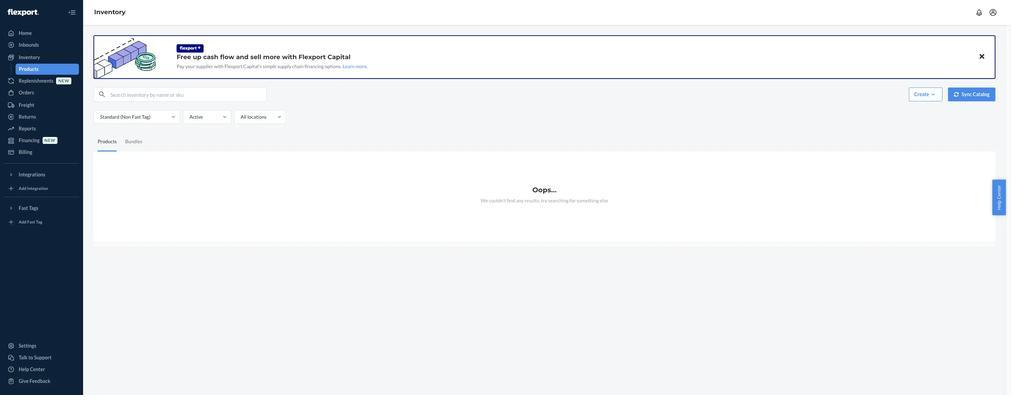 Task type: describe. For each thing, give the bounding box(es) containing it.
capital
[[328, 53, 351, 61]]

replenishments
[[19, 78, 54, 84]]

financing
[[305, 63, 324, 69]]

Search inventory by name or sku text field
[[111, 88, 266, 102]]

cash
[[203, 53, 218, 61]]

help center button
[[993, 180, 1006, 216]]

fast inside dropdown button
[[19, 205, 28, 211]]

orders
[[19, 90, 34, 96]]

open notifications image
[[976, 8, 984, 17]]

give feedback button
[[4, 376, 79, 387]]

integrations button
[[4, 169, 79, 180]]

0 horizontal spatial help center
[[19, 367, 45, 373]]

settings
[[19, 343, 36, 349]]

chain
[[292, 63, 304, 69]]

.
[[367, 63, 368, 69]]

financing
[[19, 138, 40, 143]]

orders link
[[4, 87, 79, 98]]

fast tags
[[19, 205, 38, 211]]

else
[[600, 198, 609, 204]]

returns
[[19, 114, 36, 120]]

sync catalog button
[[949, 88, 996, 102]]

1 horizontal spatial inventory
[[94, 8, 126, 16]]

for
[[570, 198, 576, 204]]

create button
[[910, 88, 943, 102]]

find
[[507, 198, 515, 204]]

sell
[[250, 53, 261, 61]]

0 horizontal spatial products
[[19, 66, 38, 72]]

freight link
[[4, 100, 79, 111]]

up
[[193, 53, 202, 61]]

close image
[[980, 52, 985, 61]]

0 horizontal spatial inventory link
[[4, 52, 79, 63]]

integration
[[27, 186, 48, 191]]

free
[[177, 53, 191, 61]]

add fast tag link
[[4, 217, 79, 228]]

inbounds
[[19, 42, 39, 48]]

1 horizontal spatial flexport
[[299, 53, 326, 61]]

talk to support
[[19, 355, 51, 361]]

oops...
[[533, 186, 557, 194]]

pay
[[177, 63, 184, 69]]

options.
[[325, 63, 342, 69]]

0 vertical spatial fast
[[132, 114, 141, 120]]

home
[[19, 30, 32, 36]]

oops... we couldn't find any results, try searching for something else
[[481, 186, 609, 204]]

0 vertical spatial inventory link
[[94, 8, 126, 16]]

1 vertical spatial with
[[214, 63, 224, 69]]

something
[[577, 198, 599, 204]]

capital's
[[243, 63, 262, 69]]

supplier
[[196, 63, 213, 69]]

all
[[241, 114, 247, 120]]

standard
[[100, 114, 119, 120]]

0 horizontal spatial more
[[263, 53, 280, 61]]

(non
[[120, 114, 131, 120]]

give feedback
[[19, 379, 50, 385]]

billing
[[19, 149, 32, 155]]

give
[[19, 379, 29, 385]]

1 vertical spatial center
[[30, 367, 45, 373]]

new for financing
[[45, 138, 55, 143]]

couldn't
[[489, 198, 506, 204]]

close navigation image
[[68, 8, 76, 17]]

all locations
[[241, 114, 267, 120]]

try
[[541, 198, 547, 204]]

talk to support button
[[4, 353, 79, 364]]

1 vertical spatial help
[[19, 367, 29, 373]]

reports
[[19, 126, 36, 132]]

any
[[516, 198, 524, 204]]



Task type: vqa. For each thing, say whether or not it's contained in the screenshot.
a within the Create a bundle from an existing product or by scratch by adding component products.
no



Task type: locate. For each thing, give the bounding box(es) containing it.
more
[[263, 53, 280, 61], [356, 63, 367, 69]]

add fast tag
[[19, 220, 42, 225]]

searching
[[548, 198, 569, 204]]

help center link
[[4, 364, 79, 376]]

fast left tag)
[[132, 114, 141, 120]]

0 vertical spatial inventory
[[94, 8, 126, 16]]

add for add fast tag
[[19, 220, 26, 225]]

new down products link
[[58, 78, 69, 84]]

1 horizontal spatial help
[[996, 201, 1003, 210]]

help inside button
[[996, 201, 1003, 210]]

0 horizontal spatial flexport
[[225, 63, 243, 69]]

add for add integration
[[19, 186, 26, 191]]

1 vertical spatial inventory
[[19, 54, 40, 60]]

flexport
[[299, 53, 326, 61], [225, 63, 243, 69]]

help
[[996, 201, 1003, 210], [19, 367, 29, 373]]

more up the simple
[[263, 53, 280, 61]]

1 vertical spatial inventory link
[[4, 52, 79, 63]]

0 vertical spatial help center
[[996, 185, 1003, 210]]

supply
[[278, 63, 291, 69]]

catalog
[[973, 91, 990, 97]]

products link
[[15, 64, 79, 75]]

with up supply
[[282, 53, 297, 61]]

1 vertical spatial fast
[[19, 205, 28, 211]]

1 vertical spatial products
[[98, 138, 117, 144]]

1 horizontal spatial more
[[356, 63, 367, 69]]

settings link
[[4, 341, 79, 352]]

1 horizontal spatial new
[[58, 78, 69, 84]]

fast
[[132, 114, 141, 120], [19, 205, 28, 211], [27, 220, 35, 225]]

billing link
[[4, 147, 79, 158]]

1 vertical spatial add
[[19, 220, 26, 225]]

add integration
[[19, 186, 48, 191]]

open account menu image
[[989, 8, 998, 17]]

0 vertical spatial add
[[19, 186, 26, 191]]

2 vertical spatial fast
[[27, 220, 35, 225]]

locations
[[247, 114, 267, 120]]

1 vertical spatial new
[[45, 138, 55, 143]]

reports link
[[4, 123, 79, 134]]

results,
[[525, 198, 540, 204]]

learn
[[343, 63, 355, 69]]

bundles
[[125, 138, 142, 144]]

0 horizontal spatial inventory
[[19, 54, 40, 60]]

new for replenishments
[[58, 78, 69, 84]]

and
[[236, 53, 249, 61]]

flexport down flow
[[225, 63, 243, 69]]

we
[[481, 198, 488, 204]]

1 vertical spatial flexport
[[225, 63, 243, 69]]

new down the reports link
[[45, 138, 55, 143]]

new
[[58, 78, 69, 84], [45, 138, 55, 143]]

sync alt image
[[954, 92, 959, 97]]

feedback
[[30, 379, 50, 385]]

0 vertical spatial more
[[263, 53, 280, 61]]

help center inside button
[[996, 185, 1003, 210]]

tag)
[[142, 114, 151, 120]]

simple
[[263, 63, 277, 69]]

integrations
[[19, 172, 45, 178]]

active
[[189, 114, 203, 120]]

tags
[[29, 205, 38, 211]]

with down cash
[[214, 63, 224, 69]]

with
[[282, 53, 297, 61], [214, 63, 224, 69]]

tag
[[36, 220, 42, 225]]

returns link
[[4, 112, 79, 123]]

add
[[19, 186, 26, 191], [19, 220, 26, 225]]

add left integration
[[19, 186, 26, 191]]

freight
[[19, 102, 34, 108]]

create
[[915, 91, 930, 97]]

home link
[[4, 28, 79, 39]]

support
[[34, 355, 51, 361]]

products down standard
[[98, 138, 117, 144]]

0 vertical spatial center
[[996, 185, 1003, 199]]

0 vertical spatial new
[[58, 78, 69, 84]]

1 horizontal spatial with
[[282, 53, 297, 61]]

0 horizontal spatial center
[[30, 367, 45, 373]]

free up cash flow and sell more with flexport capital pay your supplier with flexport capital's simple supply chain financing options. learn more .
[[177, 53, 368, 69]]

sync catalog
[[962, 91, 990, 97]]

learn more link
[[343, 63, 367, 69]]

help center
[[996, 185, 1003, 210], [19, 367, 45, 373]]

inventory
[[94, 8, 126, 16], [19, 54, 40, 60]]

products up 'replenishments'
[[19, 66, 38, 72]]

0 vertical spatial flexport
[[299, 53, 326, 61]]

1 horizontal spatial center
[[996, 185, 1003, 199]]

inventory link
[[94, 8, 126, 16], [4, 52, 79, 63]]

center
[[996, 185, 1003, 199], [30, 367, 45, 373]]

1 add from the top
[[19, 186, 26, 191]]

your
[[185, 63, 195, 69]]

flexport logo image
[[8, 9, 39, 16]]

fast left the "tag"
[[27, 220, 35, 225]]

2 add from the top
[[19, 220, 26, 225]]

1 horizontal spatial inventory link
[[94, 8, 126, 16]]

talk
[[19, 355, 28, 361]]

products
[[19, 66, 38, 72], [98, 138, 117, 144]]

0 vertical spatial help
[[996, 201, 1003, 210]]

1 vertical spatial more
[[356, 63, 367, 69]]

flow
[[220, 53, 234, 61]]

0 vertical spatial with
[[282, 53, 297, 61]]

1 horizontal spatial products
[[98, 138, 117, 144]]

center inside button
[[996, 185, 1003, 199]]

0 horizontal spatial new
[[45, 138, 55, 143]]

more right learn
[[356, 63, 367, 69]]

add integration link
[[4, 183, 79, 194]]

flexport up financing
[[299, 53, 326, 61]]

1 vertical spatial help center
[[19, 367, 45, 373]]

sync
[[962, 91, 972, 97]]

fast tags button
[[4, 203, 79, 214]]

add down fast tags
[[19, 220, 26, 225]]

standard (non fast tag)
[[100, 114, 151, 120]]

1 horizontal spatial help center
[[996, 185, 1003, 210]]

0 horizontal spatial with
[[214, 63, 224, 69]]

0 horizontal spatial help
[[19, 367, 29, 373]]

fast left tags
[[19, 205, 28, 211]]

to
[[28, 355, 33, 361]]

inbounds link
[[4, 39, 79, 51]]

0 vertical spatial products
[[19, 66, 38, 72]]



